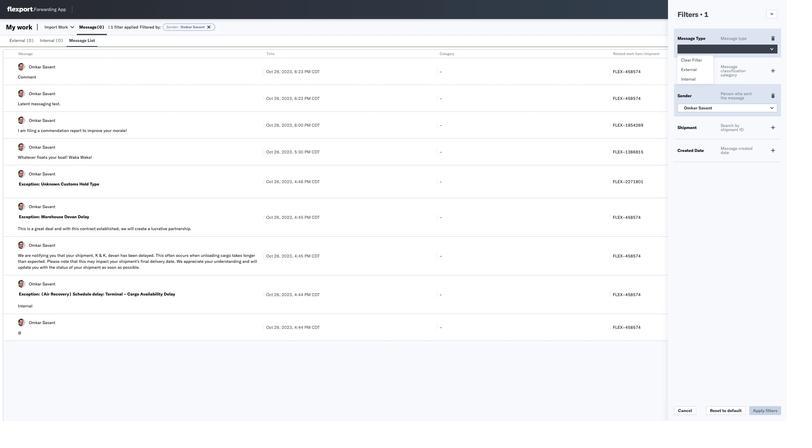 Task type: vqa. For each thing, say whether or not it's contained in the screenshot.
the leftmost the
yes



Task type: describe. For each thing, give the bounding box(es) containing it.
person
[[721, 91, 734, 96]]

app
[[58, 7, 66, 12]]

terminal
[[105, 292, 123, 297]]

expected.
[[28, 259, 46, 264]]

26, for we
[[274, 253, 281, 259]]

omkar savant for we
[[29, 243, 55, 248]]

2 horizontal spatial a
[[148, 226, 150, 231]]

type
[[738, 36, 747, 41]]

by
[[735, 123, 739, 128]]

appreciate
[[184, 259, 204, 264]]

message for message type
[[678, 36, 695, 41]]

2271801
[[625, 179, 643, 184]]

1 horizontal spatial delay
[[164, 292, 175, 297]]

shipment inside we are notifying you that your shipment, k & k, devan has been delayed. this often occurs when unloading cargo takes longer than expected. please note that this may impact your shipment's final delivery date. we appreciate your understanding and will update you with the status of your shipment as soon as possible.
[[83, 265, 101, 270]]

2023, for comment
[[282, 69, 293, 74]]

work
[[58, 24, 68, 30]]

0 vertical spatial delay
[[78, 214, 89, 220]]

your left morale!
[[103, 128, 112, 133]]

unknown
[[41, 182, 60, 187]]

2023, for latent
[[282, 96, 293, 101]]

1 vertical spatial 1
[[111, 24, 113, 30]]

flex- 458574 for comment
[[613, 69, 641, 74]]

message list button
[[67, 35, 97, 47]]

26, for i
[[274, 122, 281, 128]]

delay:
[[92, 292, 104, 297]]

3 458574 from the top
[[625, 215, 641, 220]]

1 4:45 from the top
[[294, 215, 303, 220]]

note
[[61, 259, 69, 264]]

impact
[[96, 259, 109, 264]]

established,
[[97, 226, 120, 231]]

omkar savant for @
[[29, 320, 55, 325]]

cdt for whatever
[[312, 149, 320, 155]]

list
[[88, 38, 95, 43]]

1366815
[[625, 149, 643, 155]]

1 oct 26, 2023, 4:45 pm cdt from the top
[[266, 215, 320, 220]]

forwarding app link
[[7, 7, 66, 12]]

filtered
[[140, 24, 154, 30]]

internal (0)
[[40, 38, 63, 43]]

458574 for latent
[[625, 96, 641, 101]]

2 vertical spatial internal
[[18, 304, 32, 309]]

i
[[18, 128, 19, 133]]

internal inside button
[[40, 38, 54, 43]]

we are notifying you that your shipment, k & k, devan has been delayed. this often occurs when unloading cargo takes longer than expected. please note that this may impact your shipment's final delivery date. we appreciate your understanding and will update you with the status of your shipment as soon as possible.
[[18, 253, 257, 270]]

omkar savant up warehouse
[[29, 204, 55, 209]]

cdt for we
[[312, 253, 320, 259]]

omkar savant inside button
[[684, 105, 712, 111]]

please
[[47, 259, 60, 264]]

your right of
[[74, 265, 82, 270]]

flex- for @
[[613, 325, 625, 330]]

possible.
[[123, 265, 140, 270]]

flex- 2271801
[[613, 179, 643, 184]]

external for external (0)
[[10, 38, 25, 43]]

final
[[141, 259, 149, 264]]

0 vertical spatial category
[[440, 51, 454, 56]]

waka
[[69, 155, 79, 160]]

cdt for comment
[[312, 69, 320, 74]]

exception: warehouse devan delay
[[19, 214, 89, 220]]

who
[[735, 91, 743, 96]]

delayed.
[[139, 253, 155, 258]]

resize handle column header for related work item/shipment
[[776, 50, 783, 341]]

related work item/shipment
[[613, 51, 660, 56]]

message type
[[721, 36, 747, 41]]

omkar savant for whatever
[[29, 144, 55, 150]]

sent
[[744, 91, 752, 96]]

(0) for message (0)
[[97, 24, 104, 30]]

date
[[695, 148, 704, 153]]

6:22
[[294, 96, 303, 101]]

•
[[700, 10, 703, 19]]

pm for @
[[304, 325, 311, 330]]

omkar savant for comment
[[29, 64, 55, 69]]

message for message (0)
[[79, 24, 97, 30]]

resize handle column header for time
[[430, 50, 437, 341]]

1 vertical spatial that
[[70, 259, 78, 264]]

message
[[728, 95, 744, 101]]

message type
[[678, 36, 705, 41]]

oct 26, 2023, 6:23 pm cdt
[[266, 69, 320, 74]]

(air
[[41, 292, 50, 297]]

internal (0) button
[[38, 35, 67, 47]]

lucrative
[[151, 226, 167, 231]]

search by shipment id
[[721, 123, 744, 132]]

oct for comment
[[266, 69, 273, 74]]

sender for sender : omkar savant
[[166, 25, 178, 29]]

(0) for internal (0)
[[56, 38, 63, 43]]

Search Shipments (/) text field
[[673, 5, 730, 14]]

exception: for exception: warehouse devan delay
[[19, 214, 40, 220]]

2023, for i
[[282, 122, 293, 128]]

item/shipment
[[635, 51, 660, 56]]

external for external
[[681, 67, 697, 72]]

6 2023, from the top
[[282, 215, 293, 220]]

and inside we are notifying you that your shipment, k & k, devan has been delayed. this often occurs when unloading cargo takes longer than expected. please note that this may impact your shipment's final delivery date. we appreciate your understanding and will update you with the status of your shipment as soon as possible.
[[242, 259, 249, 264]]

pm for exception:
[[304, 179, 311, 184]]

oct for whatever
[[266, 149, 273, 155]]

partnership.
[[168, 226, 192, 231]]

recovery)
[[51, 292, 72, 297]]

this is a great deal and with this contract established, we will create a lucrative partnership.
[[18, 226, 192, 231]]

contract
[[80, 226, 96, 231]]

2 oct 26, 2023, 4:45 pm cdt from the top
[[266, 253, 320, 259]]

filters
[[678, 10, 698, 19]]

- for exception:
[[440, 179, 442, 184]]

1 horizontal spatial we
[[177, 259, 183, 264]]

omkar savant up (air
[[29, 281, 55, 287]]

0 horizontal spatial type
[[90, 182, 99, 187]]

message for message list
[[69, 38, 87, 43]]

the inside we are notifying you that your shipment, k & k, devan has been delayed. this often occurs when unloading cargo takes longer than expected. please note that this may impact your shipment's final delivery date. we appreciate your understanding and will update you with the status of your shipment as soon as possible.
[[49, 265, 55, 270]]

forwarding
[[34, 7, 57, 12]]

cargo
[[221, 253, 231, 258]]

deal
[[45, 226, 53, 231]]

devan
[[108, 253, 119, 258]]

0 horizontal spatial you
[[32, 265, 39, 270]]

update
[[18, 265, 31, 270]]

0 horizontal spatial and
[[54, 226, 62, 231]]

your down 'unloading'
[[205, 259, 213, 264]]

flex- 458574 for @
[[613, 325, 641, 330]]

related
[[613, 51, 625, 56]]

import
[[45, 24, 57, 30]]

pm for whatever
[[304, 149, 311, 155]]

(0) for external (0)
[[26, 38, 34, 43]]

0 vertical spatial will
[[127, 226, 134, 231]]

oct 26, 2023, 6:00 pm cdt
[[266, 122, 320, 128]]

your left 'boat!'
[[49, 155, 57, 160]]

your down devan
[[110, 259, 118, 264]]

soon
[[107, 265, 116, 270]]

pm for comment
[[304, 69, 311, 74]]

commendation
[[41, 128, 69, 133]]

- for latent
[[440, 96, 442, 101]]

0 horizontal spatial a
[[31, 226, 33, 231]]

k,
[[103, 253, 107, 258]]

has
[[120, 253, 127, 258]]

0 vertical spatial with
[[63, 226, 71, 231]]

flex- 1366815
[[613, 149, 643, 155]]

0 vertical spatial this
[[18, 226, 26, 231]]

create
[[135, 226, 147, 231]]

may
[[87, 259, 95, 264]]

:
[[178, 25, 179, 29]]

pm for we
[[304, 253, 311, 259]]

4:46
[[294, 179, 303, 184]]

26, for @
[[274, 325, 281, 330]]

often
[[165, 253, 175, 258]]

pm for i
[[304, 122, 311, 128]]

message list
[[69, 38, 95, 43]]

6:00
[[294, 122, 303, 128]]

when
[[190, 253, 200, 258]]

to inside button
[[722, 408, 726, 414]]

your up note
[[66, 253, 74, 258]]

status
[[56, 265, 68, 270]]

flex- for we
[[613, 253, 625, 259]]

devan
[[64, 214, 77, 220]]

cdt for i
[[312, 122, 320, 128]]

flex- for whatever
[[613, 149, 625, 155]]

test.
[[52, 101, 61, 107]]

0 horizontal spatial we
[[18, 253, 24, 258]]

created date
[[678, 148, 704, 153]]

whatever
[[18, 155, 36, 160]]

comment
[[18, 74, 36, 80]]

is
[[27, 226, 30, 231]]



Task type: locate. For each thing, give the bounding box(es) containing it.
(0) down import work
[[56, 38, 63, 43]]

message for message created date
[[721, 146, 737, 151]]

458574 for comment
[[625, 69, 641, 74]]

0 vertical spatial 4:45
[[294, 215, 303, 220]]

7 26, from the top
[[274, 253, 281, 259]]

i am filing a commendation report to improve your morale!
[[18, 128, 127, 133]]

458574 for @
[[625, 325, 641, 330]]

1 flex- 458574 from the top
[[613, 69, 641, 74]]

clear filter
[[681, 57, 702, 63]]

message up clear
[[678, 36, 695, 41]]

shipment left id
[[721, 127, 738, 132]]

exception:
[[19, 182, 40, 187], [19, 214, 40, 220], [19, 292, 40, 297]]

1 vertical spatial and
[[242, 259, 249, 264]]

1 horizontal spatial this
[[156, 253, 164, 258]]

a right create
[[148, 226, 150, 231]]

oct
[[266, 69, 273, 74], [266, 96, 273, 101], [266, 122, 273, 128], [266, 149, 273, 155], [266, 179, 273, 184], [266, 215, 273, 220], [266, 253, 273, 259], [266, 292, 273, 297], [266, 325, 273, 330]]

1 horizontal spatial external
[[681, 67, 697, 72]]

the inside person who sent the message
[[721, 95, 727, 101]]

a right filing
[[38, 128, 40, 133]]

delay
[[78, 214, 89, 220], [164, 292, 175, 297]]

message (0)
[[79, 24, 104, 30]]

0 horizontal spatial to
[[83, 128, 86, 133]]

classification
[[721, 68, 746, 73]]

1 right •
[[704, 10, 708, 19]]

will right we
[[127, 226, 134, 231]]

0 horizontal spatial the
[[49, 265, 55, 270]]

1 vertical spatial you
[[32, 265, 39, 270]]

work up 'external (0)'
[[17, 23, 32, 31]]

3 cdt from the top
[[312, 122, 320, 128]]

flexport. image
[[7, 7, 34, 12]]

1 vertical spatial internal
[[681, 76, 696, 82]]

6 26, from the top
[[274, 215, 281, 220]]

0 vertical spatial this
[[72, 226, 79, 231]]

with down devan
[[63, 226, 71, 231]]

1 vertical spatial the
[[49, 265, 55, 270]]

6 cdt from the top
[[312, 215, 320, 220]]

5 flex- from the top
[[613, 179, 625, 184]]

(0) inside internal (0) button
[[56, 38, 63, 43]]

7 pm from the top
[[304, 253, 311, 259]]

understanding
[[214, 259, 241, 264]]

9 26, from the top
[[274, 325, 281, 330]]

3 26, from the top
[[274, 122, 281, 128]]

that up note
[[57, 253, 65, 258]]

resize handle column header
[[256, 50, 264, 341], [430, 50, 437, 341], [603, 50, 610, 341], [776, 50, 783, 341]]

4 2023, from the top
[[282, 149, 293, 155]]

resize handle column header for category
[[603, 50, 610, 341]]

message up category
[[721, 64, 737, 69]]

1 exception: from the top
[[19, 182, 40, 187]]

unloading
[[201, 253, 220, 258]]

floats
[[37, 155, 47, 160]]

person who sent the message
[[721, 91, 752, 101]]

2 oct from the top
[[266, 96, 273, 101]]

the up omkar savant button
[[721, 95, 727, 101]]

1 pm from the top
[[304, 69, 311, 74]]

(0) left |
[[97, 24, 104, 30]]

sender for sender
[[678, 93, 692, 98]]

2 4:44 from the top
[[294, 325, 303, 330]]

0 vertical spatial sender
[[166, 25, 178, 29]]

oct for i
[[266, 122, 273, 128]]

1 vertical spatial oct 26, 2023, 4:45 pm cdt
[[266, 253, 320, 259]]

5 oct from the top
[[266, 179, 273, 184]]

9 oct from the top
[[266, 325, 273, 330]]

pm for latent
[[304, 96, 311, 101]]

your
[[103, 128, 112, 133], [49, 155, 57, 160], [66, 253, 74, 258], [110, 259, 118, 264], [205, 259, 213, 264], [74, 265, 82, 270]]

0 vertical spatial oct 26, 2023, 4:44 pm cdt
[[266, 292, 320, 297]]

8 cdt from the top
[[312, 292, 320, 297]]

2 26, from the top
[[274, 96, 281, 101]]

message left type
[[721, 36, 737, 41]]

that
[[57, 253, 65, 258], [70, 259, 78, 264]]

internal down clear
[[681, 76, 696, 82]]

2023, for exception:
[[282, 179, 293, 184]]

3 exception: from the top
[[19, 292, 40, 297]]

2 resize handle column header from the left
[[430, 50, 437, 341]]

omkar savant up comment
[[29, 64, 55, 69]]

oct 26, 2023, 4:45 pm cdt
[[266, 215, 320, 220], [266, 253, 320, 259]]

omkar savant up notifying
[[29, 243, 55, 248]]

clear
[[681, 57, 691, 63]]

delivery
[[150, 259, 165, 264]]

0 horizontal spatial (0)
[[26, 38, 34, 43]]

1 vertical spatial this
[[79, 259, 86, 264]]

omkar savant down (air
[[29, 320, 55, 325]]

this left contract
[[72, 226, 79, 231]]

(0)
[[97, 24, 104, 30], [26, 38, 34, 43], [56, 38, 63, 43]]

2 flex- 458574 from the top
[[613, 96, 641, 101]]

message for message classification category
[[721, 64, 737, 69]]

2023, for whatever
[[282, 149, 293, 155]]

0 vertical spatial that
[[57, 253, 65, 258]]

message left created
[[721, 146, 737, 151]]

4 flex- 458574 from the top
[[613, 253, 641, 259]]

will inside we are notifying you that your shipment, k & k, devan has been delayed. this often occurs when unloading cargo takes longer than expected. please note that this may impact your shipment's final delivery date. we appreciate your understanding and will update you with the status of your shipment as soon as possible.
[[251, 259, 257, 264]]

my work
[[6, 23, 32, 31]]

flex- 458574 for we
[[613, 253, 641, 259]]

waka!
[[80, 155, 92, 160]]

2 oct 26, 2023, 4:44 pm cdt from the top
[[266, 325, 320, 330]]

that up of
[[70, 259, 78, 264]]

exception: up is
[[19, 214, 40, 220]]

sender
[[166, 25, 178, 29], [678, 93, 692, 98]]

26,
[[274, 69, 281, 74], [274, 96, 281, 101], [274, 122, 281, 128], [274, 149, 281, 155], [274, 179, 281, 184], [274, 215, 281, 220], [274, 253, 281, 259], [274, 292, 281, 297], [274, 325, 281, 330]]

1 vertical spatial oct 26, 2023, 4:44 pm cdt
[[266, 325, 320, 330]]

1 horizontal spatial work
[[626, 51, 634, 56]]

cdt for exception:
[[312, 179, 320, 184]]

1 horizontal spatial a
[[38, 128, 40, 133]]

1 horizontal spatial that
[[70, 259, 78, 264]]

1 4:44 from the top
[[294, 292, 303, 297]]

1 vertical spatial sender
[[678, 93, 692, 98]]

0 horizontal spatial with
[[40, 265, 48, 270]]

1
[[704, 10, 708, 19], [111, 24, 113, 30]]

1 horizontal spatial and
[[242, 259, 249, 264]]

- for we
[[440, 253, 442, 259]]

omkar savant for i
[[29, 118, 55, 123]]

message for message
[[18, 51, 33, 56]]

5 458574 from the top
[[625, 292, 641, 297]]

0 horizontal spatial shipment
[[83, 265, 101, 270]]

the
[[721, 95, 727, 101], [49, 265, 55, 270]]

this left is
[[18, 226, 26, 231]]

oct 26, 2023, 6:22 pm cdt
[[266, 96, 320, 101]]

and down longer
[[242, 259, 249, 264]]

great
[[35, 226, 44, 231]]

7 oct from the top
[[266, 253, 273, 259]]

reset to default button
[[706, 406, 746, 415]]

exception: left the unknown in the top left of the page
[[19, 182, 40, 187]]

0 vertical spatial 4:44
[[294, 292, 303, 297]]

exception: for exception: unknown customs hold type
[[19, 182, 40, 187]]

omkar savant up the shipment
[[684, 105, 712, 111]]

1 vertical spatial work
[[626, 51, 634, 56]]

this
[[18, 226, 26, 231], [156, 253, 164, 258]]

3 resize handle column header from the left
[[603, 50, 610, 341]]

oct for we
[[266, 253, 273, 259]]

1 horizontal spatial shipment
[[721, 127, 738, 132]]

external inside external (0) button
[[10, 38, 25, 43]]

0 vertical spatial internal
[[40, 38, 54, 43]]

savant
[[193, 25, 205, 29], [42, 64, 55, 69], [42, 91, 55, 96], [698, 105, 712, 111], [42, 118, 55, 123], [42, 144, 55, 150], [42, 171, 55, 177], [42, 204, 55, 209], [42, 243, 55, 248], [42, 281, 55, 287], [42, 320, 55, 325]]

0 vertical spatial 1
[[704, 10, 708, 19]]

time
[[267, 51, 274, 56]]

notifying
[[32, 253, 48, 258]]

1 vertical spatial with
[[40, 265, 48, 270]]

message inside button
[[69, 38, 87, 43]]

9 flex- from the top
[[613, 325, 625, 330]]

message inside the message created date
[[721, 146, 737, 151]]

6 458574 from the top
[[625, 325, 641, 330]]

date.
[[166, 259, 176, 264]]

1 horizontal spatial will
[[251, 259, 257, 264]]

0 horizontal spatial external
[[10, 38, 25, 43]]

- for i
[[440, 122, 442, 128]]

date
[[721, 150, 729, 155]]

1 vertical spatial shipment
[[83, 265, 101, 270]]

we down occurs
[[177, 259, 183, 264]]

6 flex- from the top
[[613, 215, 625, 220]]

1 horizontal spatial type
[[696, 36, 705, 41]]

message down external (0) button
[[18, 51, 33, 56]]

2 vertical spatial exception:
[[19, 292, 40, 297]]

type right the hold
[[90, 182, 99, 187]]

omkar
[[180, 25, 192, 29], [29, 64, 41, 69], [29, 91, 41, 96], [684, 105, 697, 111], [29, 118, 41, 123], [29, 144, 41, 150], [29, 171, 41, 177], [29, 204, 41, 209], [29, 243, 41, 248], [29, 281, 41, 287], [29, 320, 41, 325]]

exception: for exception: (air recovery) schedule delay: terminal - cargo availability delay
[[19, 292, 40, 297]]

with inside we are notifying you that your shipment, k & k, devan has been delayed. this often occurs when unloading cargo takes longer than expected. please note that this may impact your shipment's final delivery date. we appreciate your understanding and will update you with the status of your shipment as soon as possible.
[[40, 265, 48, 270]]

4 resize handle column header from the left
[[776, 50, 783, 341]]

the down please in the left of the page
[[49, 265, 55, 270]]

internal up '@'
[[18, 304, 32, 309]]

exception: left (air
[[19, 292, 40, 297]]

internal down import
[[40, 38, 54, 43]]

0 horizontal spatial 1
[[111, 24, 113, 30]]

type up filter
[[696, 36, 705, 41]]

0 horizontal spatial work
[[17, 23, 32, 31]]

external (0) button
[[7, 35, 38, 47]]

1 as from the left
[[102, 265, 106, 270]]

8 flex- from the top
[[613, 292, 625, 297]]

availability
[[140, 292, 163, 297]]

1 vertical spatial to
[[722, 408, 726, 414]]

work
[[17, 23, 32, 31], [626, 51, 634, 56]]

sender : omkar savant
[[166, 25, 205, 29]]

0 horizontal spatial this
[[18, 226, 26, 231]]

applied
[[124, 24, 138, 30]]

- for whatever
[[440, 149, 442, 155]]

shipment inside search by shipment id
[[721, 127, 738, 132]]

(0) down "my work"
[[26, 38, 34, 43]]

0 vertical spatial type
[[696, 36, 705, 41]]

5 cdt from the top
[[312, 179, 320, 184]]

9 2023, from the top
[[282, 325, 293, 330]]

1 vertical spatial this
[[156, 253, 164, 258]]

omkar savant up floats in the left top of the page
[[29, 144, 55, 150]]

8 26, from the top
[[274, 292, 281, 297]]

1 vertical spatial exception:
[[19, 214, 40, 220]]

exception: unknown customs hold type
[[19, 182, 99, 187]]

1 resize handle column header from the left
[[256, 50, 264, 341]]

1 cdt from the top
[[312, 69, 320, 74]]

of
[[69, 265, 73, 270]]

morale!
[[113, 128, 127, 133]]

flex- 458574 for latent
[[613, 96, 641, 101]]

category
[[721, 72, 737, 78]]

1 vertical spatial we
[[177, 259, 183, 264]]

26, for whatever
[[274, 149, 281, 155]]

delay right availability
[[164, 292, 175, 297]]

0 horizontal spatial will
[[127, 226, 134, 231]]

filing
[[27, 128, 36, 133]]

1 right |
[[111, 24, 113, 30]]

0 horizontal spatial sender
[[166, 25, 178, 29]]

shipment's
[[119, 259, 140, 264]]

26, for latent
[[274, 96, 281, 101]]

1 flex- from the top
[[613, 69, 625, 74]]

8 2023, from the top
[[282, 292, 293, 297]]

1 vertical spatial 4:45
[[294, 253, 303, 259]]

4 26, from the top
[[274, 149, 281, 155]]

you down 'expected.'
[[32, 265, 39, 270]]

1 horizontal spatial to
[[722, 408, 726, 414]]

7 cdt from the top
[[312, 253, 320, 259]]

message for message type
[[721, 36, 737, 41]]

0 horizontal spatial category
[[440, 51, 454, 56]]

5 26, from the top
[[274, 179, 281, 184]]

4 flex- from the top
[[613, 149, 625, 155]]

and right deal
[[54, 226, 62, 231]]

category
[[440, 51, 454, 56], [678, 68, 696, 73]]

1 horizontal spatial as
[[117, 265, 122, 270]]

you up please in the left of the page
[[50, 253, 56, 258]]

a right is
[[31, 226, 33, 231]]

0 vertical spatial and
[[54, 226, 62, 231]]

cancel
[[678, 408, 692, 414]]

flex- for comment
[[613, 69, 625, 74]]

to right reset
[[722, 408, 726, 414]]

warehouse
[[41, 214, 63, 220]]

2 as from the left
[[117, 265, 122, 270]]

we up than
[[18, 253, 24, 258]]

9 pm from the top
[[304, 325, 311, 330]]

message inside message classification category
[[721, 64, 737, 69]]

2023, for @
[[282, 325, 293, 330]]

2 horizontal spatial internal
[[681, 76, 696, 82]]

0 vertical spatial external
[[10, 38, 25, 43]]

will down longer
[[251, 259, 257, 264]]

7 flex- from the top
[[613, 253, 625, 259]]

1 26, from the top
[[274, 69, 281, 74]]

message up list
[[79, 24, 97, 30]]

0 horizontal spatial as
[[102, 265, 106, 270]]

0 horizontal spatial that
[[57, 253, 65, 258]]

2 2023, from the top
[[282, 96, 293, 101]]

2023, for we
[[282, 253, 293, 259]]

work for my
[[17, 23, 32, 31]]

3 oct from the top
[[266, 122, 273, 128]]

6 pm from the top
[[304, 215, 311, 220]]

4 458574 from the top
[[625, 253, 641, 259]]

2 horizontal spatial (0)
[[97, 24, 104, 30]]

created
[[678, 148, 693, 153]]

0 horizontal spatial delay
[[78, 214, 89, 220]]

- for comment
[[440, 69, 442, 74]]

as down the impact
[[102, 265, 106, 270]]

report
[[70, 128, 81, 133]]

this up delivery
[[156, 253, 164, 258]]

4 oct from the top
[[266, 149, 273, 155]]

1 vertical spatial external
[[681, 67, 697, 72]]

omkar savant up the unknown in the top left of the page
[[29, 171, 55, 177]]

458574
[[625, 69, 641, 74], [625, 96, 641, 101], [625, 215, 641, 220], [625, 253, 641, 259], [625, 292, 641, 297], [625, 325, 641, 330]]

omkar savant for latent
[[29, 91, 55, 96]]

1 vertical spatial 4:44
[[294, 325, 303, 330]]

message
[[79, 24, 97, 30], [678, 36, 695, 41], [721, 36, 737, 41], [69, 38, 87, 43], [18, 51, 33, 56], [721, 64, 737, 69], [721, 146, 737, 151]]

oct for exception:
[[266, 179, 273, 184]]

(0) inside external (0) button
[[26, 38, 34, 43]]

2 4:45 from the top
[[294, 253, 303, 259]]

forwarding app
[[34, 7, 66, 12]]

external down clear filter
[[681, 67, 697, 72]]

internal
[[40, 38, 54, 43], [681, 76, 696, 82], [18, 304, 32, 309]]

26, for comment
[[274, 69, 281, 74]]

0 vertical spatial to
[[83, 128, 86, 133]]

8 oct from the top
[[266, 292, 273, 297]]

flex- for i
[[613, 122, 625, 128]]

shipment
[[678, 125, 697, 130]]

3 flex- 458574 from the top
[[613, 215, 641, 220]]

oct for latent
[[266, 96, 273, 101]]

boat!
[[58, 155, 68, 160]]

with down 'expected.'
[[40, 265, 48, 270]]

oct for @
[[266, 325, 273, 330]]

1 oct 26, 2023, 4:44 pm cdt from the top
[[266, 292, 320, 297]]

2 cdt from the top
[[312, 96, 320, 101]]

resize handle column header for message
[[256, 50, 264, 341]]

message left list
[[69, 38, 87, 43]]

delay up contract
[[78, 214, 89, 220]]

latent
[[18, 101, 30, 107]]

2 exception: from the top
[[19, 214, 40, 220]]

3 flex- from the top
[[613, 122, 625, 128]]

0 vertical spatial oct 26, 2023, 4:45 pm cdt
[[266, 215, 320, 220]]

shipment down may
[[83, 265, 101, 270]]

to
[[83, 128, 86, 133], [722, 408, 726, 414]]

k
[[95, 253, 98, 258]]

26, for exception:
[[274, 179, 281, 184]]

0 vertical spatial work
[[17, 23, 32, 31]]

1 458574 from the top
[[625, 69, 641, 74]]

takes
[[232, 253, 242, 258]]

flex- for latent
[[613, 96, 625, 101]]

omkar savant up filing
[[29, 118, 55, 123]]

0 vertical spatial shipment
[[721, 127, 738, 132]]

3 2023, from the top
[[282, 122, 293, 128]]

flex- for exception:
[[613, 179, 625, 184]]

1 vertical spatial category
[[678, 68, 696, 73]]

flex- 458574
[[613, 69, 641, 74], [613, 96, 641, 101], [613, 215, 641, 220], [613, 253, 641, 259], [613, 292, 641, 297], [613, 325, 641, 330]]

6 oct from the top
[[266, 215, 273, 220]]

9 cdt from the top
[[312, 325, 320, 330]]

2 flex- from the top
[[613, 96, 625, 101]]

work for related
[[626, 51, 634, 56]]

1 horizontal spatial 1
[[704, 10, 708, 19]]

improve
[[87, 128, 102, 133]]

7 2023, from the top
[[282, 253, 293, 259]]

a
[[38, 128, 40, 133], [31, 226, 33, 231], [148, 226, 150, 231]]

list box
[[678, 55, 713, 84]]

default
[[727, 408, 742, 414]]

hold
[[79, 182, 89, 187]]

cargo
[[127, 292, 139, 297]]

message created date
[[721, 146, 753, 155]]

1 horizontal spatial with
[[63, 226, 71, 231]]

8 pm from the top
[[304, 292, 311, 297]]

5 flex- 458574 from the top
[[613, 292, 641, 297]]

than
[[18, 259, 26, 264]]

work right related
[[626, 51, 634, 56]]

1 oct from the top
[[266, 69, 273, 74]]

savant inside button
[[698, 105, 712, 111]]

0 vertical spatial exception:
[[19, 182, 40, 187]]

cdt for @
[[312, 325, 320, 330]]

1 horizontal spatial you
[[50, 253, 56, 258]]

this inside we are notifying you that your shipment, k & k, devan has been delayed. this often occurs when unloading cargo takes longer than expected. please note that this may impact your shipment's final delivery date. we appreciate your understanding and will update you with the status of your shipment as soon as possible.
[[79, 259, 86, 264]]

my
[[6, 23, 15, 31]]

cdt for latent
[[312, 96, 320, 101]]

by:
[[155, 24, 161, 30]]

458574 for we
[[625, 253, 641, 259]]

1 horizontal spatial internal
[[40, 38, 54, 43]]

0 vertical spatial the
[[721, 95, 727, 101]]

list box containing clear filter
[[678, 55, 713, 84]]

5:30
[[294, 149, 303, 155]]

as right soon
[[117, 265, 122, 270]]

3 pm from the top
[[304, 122, 311, 128]]

1 horizontal spatial the
[[721, 95, 727, 101]]

1 horizontal spatial sender
[[678, 93, 692, 98]]

flex-
[[613, 69, 625, 74], [613, 96, 625, 101], [613, 122, 625, 128], [613, 149, 625, 155], [613, 179, 625, 184], [613, 215, 625, 220], [613, 253, 625, 259], [613, 292, 625, 297], [613, 325, 625, 330]]

4 pm from the top
[[304, 149, 311, 155]]

5 2023, from the top
[[282, 179, 293, 184]]

0 horizontal spatial internal
[[18, 304, 32, 309]]

0 vertical spatial we
[[18, 253, 24, 258]]

cdt
[[312, 69, 320, 74], [312, 96, 320, 101], [312, 122, 320, 128], [312, 149, 320, 155], [312, 179, 320, 184], [312, 215, 320, 220], [312, 253, 320, 259], [312, 292, 320, 297], [312, 325, 320, 330]]

omkar savant up messaging
[[29, 91, 55, 96]]

4 cdt from the top
[[312, 149, 320, 155]]

1 horizontal spatial category
[[678, 68, 696, 73]]

reset
[[710, 408, 721, 414]]

1 vertical spatial will
[[251, 259, 257, 264]]

1 2023, from the top
[[282, 69, 293, 74]]

1854269
[[625, 122, 643, 128]]

this down shipment,
[[79, 259, 86, 264]]

1 horizontal spatial (0)
[[56, 38, 63, 43]]

omkar inside button
[[684, 105, 697, 111]]

omkar savant for exception:
[[29, 171, 55, 177]]

2 pm from the top
[[304, 96, 311, 101]]

5 pm from the top
[[304, 179, 311, 184]]

0 vertical spatial you
[[50, 253, 56, 258]]

external down "my work"
[[10, 38, 25, 43]]

| 1 filter applied filtered by:
[[108, 24, 161, 30]]

- for @
[[440, 325, 442, 330]]

2 458574 from the top
[[625, 96, 641, 101]]

to right report
[[83, 128, 86, 133]]

1 vertical spatial type
[[90, 182, 99, 187]]

this inside we are notifying you that your shipment, k & k, devan has been delayed. this often occurs when unloading cargo takes longer than expected. please note that this may impact your shipment's final delivery date. we appreciate your understanding and will update you with the status of your shipment as soon as possible.
[[156, 253, 164, 258]]

6 flex- 458574 from the top
[[613, 325, 641, 330]]

1 vertical spatial delay
[[164, 292, 175, 297]]



